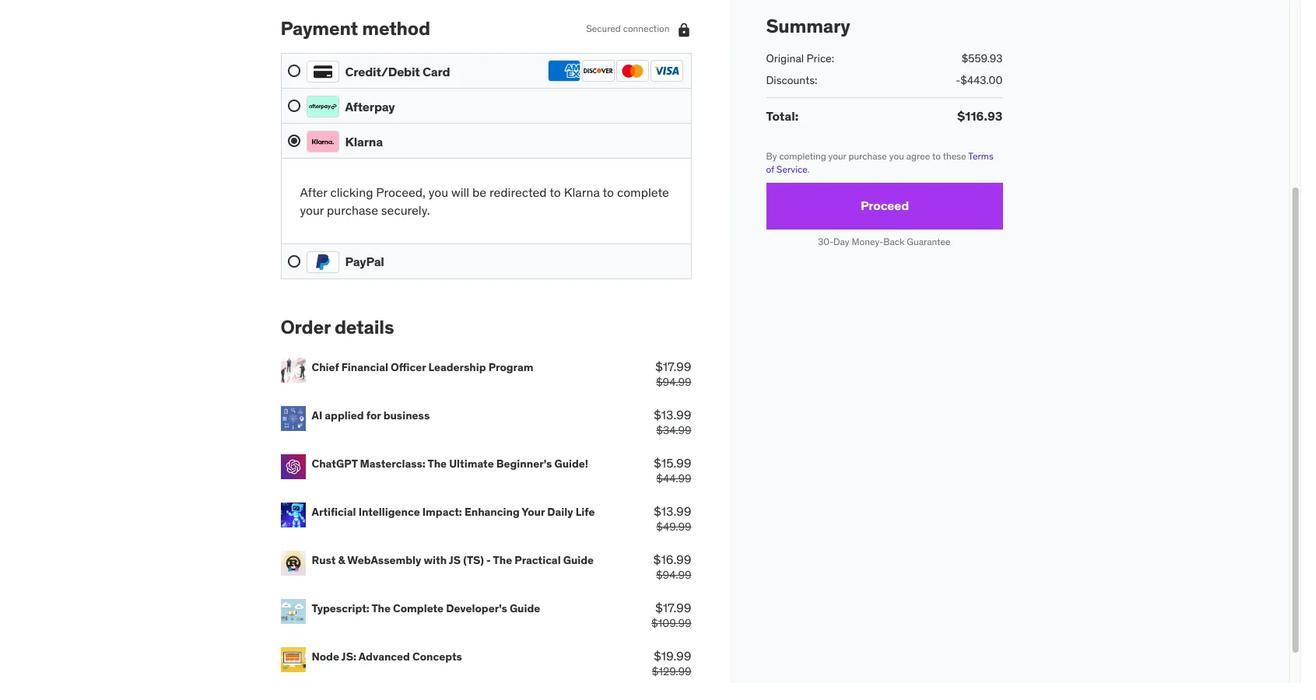 Task type: describe. For each thing, give the bounding box(es) containing it.
proceed,
[[376, 185, 426, 200]]

$94.99 for $16.99
[[656, 568, 692, 582]]

order
[[281, 315, 331, 339]]

discover image
[[582, 60, 614, 82]]

summary element
[[766, 14, 1003, 125]]

buyables image for $19.99 $129.99
[[281, 647, 305, 672]]

secured connection
[[586, 23, 670, 35]]

buyables image for $13.99 $34.99
[[281, 406, 305, 431]]

small image
[[676, 22, 692, 37]]

afterpay image
[[306, 96, 339, 118]]

order details element
[[281, 315, 692, 683]]

$109.99
[[651, 616, 692, 630]]

discounts:
[[766, 73, 817, 87]]

klarna inside 'dropdown button'
[[345, 134, 383, 149]]

paypal button
[[288, 251, 685, 273]]

order details
[[281, 315, 394, 339]]

terms of service
[[766, 150, 994, 175]]

guarantee
[[907, 236, 951, 247]]

connection
[[623, 23, 670, 35]]

1 horizontal spatial you
[[889, 150, 904, 162]]

intelligence
[[359, 505, 420, 519]]

rust & webassembly with js (ts) - the practical guide
[[312, 553, 594, 567]]

of
[[766, 163, 774, 175]]

business
[[383, 408, 430, 422]]

- inside "summary" element
[[956, 73, 961, 87]]

payment
[[281, 17, 358, 41]]

terms of service link
[[766, 150, 994, 175]]

proceed button
[[766, 183, 1003, 229]]

$44.99
[[656, 472, 692, 486]]

completing
[[779, 150, 826, 162]]

afterpay
[[345, 99, 395, 114]]

with
[[424, 553, 447, 567]]

$34.99
[[656, 424, 692, 438]]

rust
[[312, 553, 336, 567]]

$17.99 $109.99
[[651, 600, 692, 630]]

purchase inside after clicking proceed, you will be redirected to klarna to complete your purchase securely.
[[327, 202, 378, 218]]

$443.00
[[961, 73, 1003, 87]]

financial
[[341, 360, 388, 374]]

by
[[766, 150, 777, 162]]

leadership
[[428, 360, 486, 374]]

original price:
[[766, 51, 834, 65]]

payment method element
[[281, 17, 692, 279]]

$16.99
[[653, 552, 692, 567]]

buyables image for $17.99 $109.99
[[281, 599, 305, 624]]

impact:
[[422, 505, 462, 519]]

node
[[312, 650, 339, 664]]

concepts
[[413, 650, 462, 664]]

klarna image
[[306, 131, 339, 153]]

chatgpt
[[312, 457, 358, 471]]

.
[[808, 163, 810, 175]]

- $443.00
[[956, 73, 1003, 87]]

1 horizontal spatial to
[[603, 185, 614, 200]]

your
[[522, 505, 545, 519]]

complete
[[617, 185, 669, 200]]

officer
[[391, 360, 426, 374]]

$15.99
[[654, 455, 692, 471]]

service
[[777, 163, 808, 175]]

advanced
[[359, 650, 410, 664]]

buyables image for $16.99
[[281, 551, 305, 576]]

by completing your purchase you agree to these
[[766, 150, 968, 162]]

afterpay button
[[288, 95, 685, 118]]

practical
[[515, 553, 561, 567]]

terms
[[968, 150, 994, 162]]

&
[[338, 553, 345, 567]]

agree
[[907, 150, 930, 162]]

$16.99 $94.99
[[653, 552, 692, 582]]

summary
[[766, 14, 850, 38]]

program
[[489, 360, 534, 374]]

daily
[[547, 505, 573, 519]]

beginner's
[[496, 457, 552, 471]]

money-
[[852, 236, 884, 247]]

secured
[[586, 23, 621, 35]]

artificial intelligence impact: enhancing your daily life
[[312, 505, 595, 519]]

payment method
[[281, 17, 430, 41]]



Task type: locate. For each thing, give the bounding box(es) containing it.
1 vertical spatial $17.99
[[655, 600, 692, 615]]

buyables image left artificial
[[281, 503, 305, 527]]

0 vertical spatial klarna
[[345, 134, 383, 149]]

0 vertical spatial $94.99
[[656, 375, 692, 389]]

day
[[834, 236, 850, 247]]

2 buyables image from the top
[[281, 454, 305, 479]]

1 horizontal spatial the
[[428, 457, 447, 471]]

$19.99 $129.99
[[652, 648, 692, 679]]

0 horizontal spatial -
[[487, 553, 491, 567]]

(ts)
[[463, 553, 484, 567]]

0 horizontal spatial the
[[372, 601, 391, 615]]

3 buyables image from the top
[[281, 599, 305, 624]]

after
[[300, 185, 327, 200]]

the left complete
[[372, 601, 391, 615]]

purchase left "agree"
[[849, 150, 887, 162]]

you left will
[[429, 185, 448, 200]]

$13.99 $49.99
[[654, 503, 692, 534]]

1 vertical spatial -
[[487, 553, 491, 567]]

1 horizontal spatial guide
[[563, 553, 594, 567]]

1 vertical spatial purchase
[[327, 202, 378, 218]]

klarna button
[[288, 130, 685, 153]]

redirected
[[490, 185, 547, 200]]

0 vertical spatial guide
[[563, 553, 594, 567]]

be
[[472, 185, 487, 200]]

buyables image left chatgpt at bottom left
[[281, 454, 305, 479]]

ai applied for business
[[312, 408, 430, 422]]

webassembly
[[347, 553, 421, 567]]

life
[[576, 505, 595, 519]]

the right (ts)
[[493, 553, 512, 567]]

1 buyables image from the top
[[281, 358, 305, 383]]

js
[[449, 553, 461, 567]]

applied
[[325, 408, 364, 422]]

securely.
[[381, 202, 430, 218]]

will
[[451, 185, 469, 200]]

$13.99 up $49.99
[[654, 503, 692, 519]]

1 buyables image from the top
[[281, 406, 305, 431]]

you inside after clicking proceed, you will be redirected to klarna to complete your purchase securely.
[[429, 185, 448, 200]]

buyables image left ai
[[281, 406, 305, 431]]

0 vertical spatial you
[[889, 150, 904, 162]]

original
[[766, 51, 804, 65]]

developer's
[[446, 601, 507, 615]]

the
[[428, 457, 447, 471], [493, 553, 512, 567], [372, 601, 391, 615]]

$15.99 $44.99
[[654, 455, 692, 486]]

0 horizontal spatial purchase
[[327, 202, 378, 218]]

card image
[[306, 61, 339, 83]]

0 horizontal spatial klarna
[[345, 134, 383, 149]]

credit/debit card button
[[288, 60, 685, 83]]

0 vertical spatial $17.99
[[655, 359, 692, 374]]

price:
[[807, 51, 834, 65]]

your inside after clicking proceed, you will be redirected to klarna to complete your purchase securely.
[[300, 202, 324, 218]]

1 vertical spatial klarna
[[564, 185, 600, 200]]

1 vertical spatial guide
[[510, 601, 540, 615]]

$17.99 for $17.99 $109.99
[[655, 600, 692, 615]]

0 vertical spatial -
[[956, 73, 961, 87]]

$49.99
[[656, 520, 692, 534]]

clicking
[[330, 185, 373, 200]]

to
[[932, 150, 941, 162], [550, 185, 561, 200], [603, 185, 614, 200]]

2 vertical spatial the
[[372, 601, 391, 615]]

masterclass:
[[360, 457, 426, 471]]

1 horizontal spatial klarna
[[564, 185, 600, 200]]

details
[[335, 315, 394, 339]]

$129.99
[[652, 665, 692, 679]]

your down after
[[300, 202, 324, 218]]

to right redirected
[[550, 185, 561, 200]]

chief
[[312, 360, 339, 374]]

chief financial officer leadership program
[[312, 360, 534, 374]]

2 $94.99 from the top
[[656, 568, 692, 582]]

0 horizontal spatial your
[[300, 202, 324, 218]]

js:
[[341, 650, 356, 664]]

- inside order details element
[[487, 553, 491, 567]]

klarna down afterpay
[[345, 134, 383, 149]]

you left "agree"
[[889, 150, 904, 162]]

buyables image left typescript:
[[281, 599, 305, 624]]

artificial
[[312, 505, 356, 519]]

visa image
[[650, 60, 683, 82]]

$13.99 for $13.99 $34.99
[[654, 407, 692, 422]]

chatgpt masterclass: the ultimate beginner's guide!
[[312, 457, 588, 471]]

card
[[423, 64, 450, 79]]

0 vertical spatial $13.99
[[654, 407, 692, 422]]

node js: advanced concepts
[[312, 650, 462, 664]]

1 vertical spatial your
[[300, 202, 324, 218]]

$17.99 $94.99
[[655, 359, 692, 389]]

$19.99
[[654, 648, 692, 664]]

complete
[[393, 601, 444, 615]]

your right completing
[[829, 150, 846, 162]]

$17.99 inside the $17.99 $109.99
[[655, 600, 692, 615]]

guide right developer's
[[510, 601, 540, 615]]

2 $13.99 from the top
[[654, 503, 692, 519]]

1 vertical spatial the
[[493, 553, 512, 567]]

1 horizontal spatial -
[[956, 73, 961, 87]]

0 horizontal spatial to
[[550, 185, 561, 200]]

buyables image
[[281, 358, 305, 383], [281, 454, 305, 479], [281, 551, 305, 576]]

$94.99
[[656, 375, 692, 389], [656, 568, 692, 582]]

1 $13.99 from the top
[[654, 407, 692, 422]]

mastercard image
[[616, 60, 649, 82]]

30-
[[818, 236, 834, 247]]

-
[[956, 73, 961, 87], [487, 553, 491, 567]]

credit/debit card
[[345, 64, 450, 79]]

to left complete
[[603, 185, 614, 200]]

klarna inside after clicking proceed, you will be redirected to klarna to complete your purchase securely.
[[564, 185, 600, 200]]

back
[[884, 236, 905, 247]]

1 horizontal spatial purchase
[[849, 150, 887, 162]]

your
[[829, 150, 846, 162], [300, 202, 324, 218]]

2 horizontal spatial to
[[932, 150, 941, 162]]

credit/debit
[[345, 64, 420, 79]]

0 vertical spatial your
[[829, 150, 846, 162]]

$17.99 up '$109.99'
[[655, 600, 692, 615]]

proceed
[[860, 198, 909, 213]]

1 vertical spatial $13.99
[[654, 503, 692, 519]]

klarna
[[345, 134, 383, 149], [564, 185, 600, 200]]

1 vertical spatial you
[[429, 185, 448, 200]]

you
[[889, 150, 904, 162], [429, 185, 448, 200]]

$13.99
[[654, 407, 692, 422], [654, 503, 692, 519]]

1 $94.99 from the top
[[656, 375, 692, 389]]

1 vertical spatial $94.99
[[656, 568, 692, 582]]

2 vertical spatial buyables image
[[281, 551, 305, 576]]

method
[[362, 17, 430, 41]]

purchase down clicking
[[327, 202, 378, 218]]

$13.99 for $13.99 $49.99
[[654, 503, 692, 519]]

30-day money-back guarantee
[[818, 236, 951, 247]]

to left these
[[932, 150, 941, 162]]

$13.99 $34.99
[[654, 407, 692, 438]]

0 vertical spatial purchase
[[849, 150, 887, 162]]

buyables image for $17.99
[[281, 358, 305, 383]]

3 buyables image from the top
[[281, 551, 305, 576]]

amex image
[[548, 60, 580, 82]]

2 horizontal spatial the
[[493, 553, 512, 567]]

$17.99 up $13.99 $34.99
[[655, 359, 692, 374]]

$559.93
[[962, 51, 1003, 65]]

$94.99 down $16.99
[[656, 568, 692, 582]]

- right (ts)
[[487, 553, 491, 567]]

guide!
[[555, 457, 588, 471]]

- up $116.93
[[956, 73, 961, 87]]

after clicking proceed, you will be redirected to klarna to complete your purchase securely.
[[300, 185, 669, 218]]

1 vertical spatial buyables image
[[281, 454, 305, 479]]

$13.99 up the $34.99
[[654, 407, 692, 422]]

$94.99 for $17.99
[[656, 375, 692, 389]]

guide right practical on the left bottom
[[563, 553, 594, 567]]

buyables image left 'rust'
[[281, 551, 305, 576]]

$94.99 up $13.99 $34.99
[[656, 375, 692, 389]]

0 horizontal spatial you
[[429, 185, 448, 200]]

$94.99 inside $16.99 $94.99
[[656, 568, 692, 582]]

buyables image for $15.99
[[281, 454, 305, 479]]

0 vertical spatial buyables image
[[281, 358, 305, 383]]

0 vertical spatial the
[[428, 457, 447, 471]]

buyables image left node
[[281, 647, 305, 672]]

1 horizontal spatial your
[[829, 150, 846, 162]]

buyables image
[[281, 406, 305, 431], [281, 503, 305, 527], [281, 599, 305, 624], [281, 647, 305, 672]]

total:
[[766, 108, 799, 124]]

klarna left complete
[[564, 185, 600, 200]]

ultimate
[[449, 457, 494, 471]]

2 $17.99 from the top
[[655, 600, 692, 615]]

1 $17.99 from the top
[[655, 359, 692, 374]]

0 horizontal spatial guide
[[510, 601, 540, 615]]

paypal image
[[306, 251, 339, 273]]

for
[[366, 408, 381, 422]]

2 buyables image from the top
[[281, 503, 305, 527]]

buyables image for $13.99 $49.99
[[281, 503, 305, 527]]

typescript:
[[312, 601, 369, 615]]

ai
[[312, 408, 322, 422]]

purchase
[[849, 150, 887, 162], [327, 202, 378, 218]]

4 buyables image from the top
[[281, 647, 305, 672]]

enhancing
[[465, 505, 520, 519]]

$94.99 inside $17.99 $94.99
[[656, 375, 692, 389]]

paypal
[[345, 254, 384, 270]]

$17.99 for $17.99 $94.99
[[655, 359, 692, 374]]

typescript: the complete developer's guide
[[312, 601, 540, 615]]

buyables image left chief
[[281, 358, 305, 383]]

the left ultimate
[[428, 457, 447, 471]]



Task type: vqa. For each thing, say whether or not it's contained in the screenshot.
bottommost You
yes



